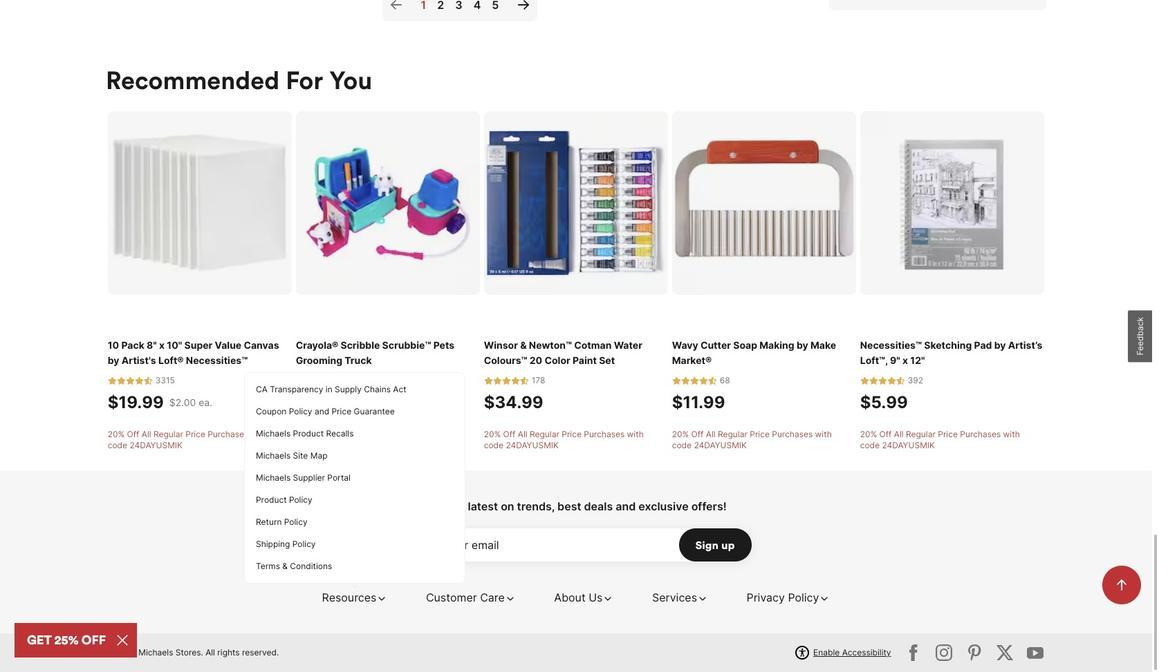 Task type: vqa. For each thing, say whether or not it's contained in the screenshot.


Task type: locate. For each thing, give the bounding box(es) containing it.
off down $5.99
[[879, 430, 892, 440]]

about
[[554, 591, 586, 605]]

2 20% off all regular price purchases with code 24dayusmik from the left
[[296, 430, 456, 451]]

off up map
[[315, 430, 327, 440]]

policy for coupon
[[289, 407, 312, 417]]

1 horizontal spatial by
[[797, 340, 808, 351]]

policy right privacy
[[788, 591, 819, 605]]

5 off from the left
[[879, 430, 892, 440]]

regular down the $19.99 $2.00 ea.
[[153, 430, 183, 440]]

20%
[[108, 430, 125, 440], [296, 430, 313, 440], [484, 430, 501, 440], [672, 430, 689, 440], [860, 430, 877, 440]]

3 off from the left
[[503, 430, 515, 440]]

all down coupon policy and price guarantee
[[330, 430, 339, 440]]

x right "8""
[[159, 340, 165, 351]]

3 regular from the left
[[530, 430, 559, 440]]

20% off all regular price purchases with code 24dayusmik down 392 at the bottom
[[860, 430, 1020, 451]]

20% down $5.99
[[860, 430, 877, 440]]

regular for $11.99
[[718, 430, 747, 440]]

purchases for $11.99
[[772, 430, 813, 440]]

product up site
[[293, 429, 324, 439]]

newton™
[[529, 340, 572, 351]]

3 20% from the left
[[484, 430, 501, 440]]

winsor
[[484, 340, 518, 351]]

5 24dayusmik from the left
[[882, 441, 935, 451]]

1 horizontal spatial x
[[902, 355, 908, 367]]

with for $5.99
[[1003, 430, 1020, 440]]

x right 9"
[[902, 355, 908, 367]]

with for $11.99
[[815, 430, 832, 440]]

3 code from the left
[[484, 441, 503, 451]]

crayola® scribble scrubbie™ pets grooming truck
[[296, 340, 454, 367]]

$11.99
[[672, 393, 725, 413]]

1 vertical spatial and
[[616, 500, 636, 514]]

0 horizontal spatial &
[[282, 562, 288, 572]]

regular down '$11.99'
[[718, 430, 747, 440]]

20% off all regular price purchases with code 24dayusmik down '$11.99'
[[672, 430, 832, 451]]

20% off all regular price purchases with code 24dayusmik for $34.99
[[484, 430, 644, 451]]

3 purchases from the left
[[584, 430, 625, 440]]

policy up shipping policy
[[284, 517, 307, 528]]

coupon
[[256, 407, 287, 417]]

0 vertical spatial and
[[315, 407, 329, 417]]

privacy
[[747, 591, 785, 605]]

code for $11.99
[[672, 441, 692, 451]]

exclusive
[[638, 500, 689, 514]]

make
[[810, 340, 836, 351]]

2 code from the left
[[296, 441, 315, 451]]

all down $34.99
[[518, 430, 527, 440]]

0 horizontal spatial twitter image
[[933, 643, 955, 665]]

1 off from the left
[[127, 430, 139, 440]]

3 24dayusmik from the left
[[506, 441, 559, 451]]

policy down transparency
[[289, 407, 312, 417]]

10
[[108, 340, 119, 351]]

michaels up the product policy
[[256, 473, 291, 483]]

and down in
[[315, 407, 329, 417]]

price
[[332, 407, 351, 417], [186, 430, 205, 440], [374, 430, 393, 440], [562, 430, 582, 440], [750, 430, 770, 440], [938, 430, 958, 440]]

michaels product recalls link
[[250, 423, 459, 445]]

off down '$11.99'
[[691, 430, 704, 440]]

1 horizontal spatial &
[[520, 340, 527, 351]]

4 20% off all regular price purchases with code 24dayusmik from the left
[[672, 430, 832, 451]]

0 vertical spatial necessities™
[[860, 340, 922, 351]]

purchases
[[208, 430, 248, 440], [396, 430, 437, 440], [584, 430, 625, 440], [772, 430, 813, 440], [960, 430, 1001, 440]]

off
[[127, 430, 139, 440], [315, 430, 327, 440], [503, 430, 515, 440], [691, 430, 704, 440], [879, 430, 892, 440]]

by down 10
[[108, 355, 119, 367]]

code down $34.99
[[484, 441, 503, 451]]

michaels site map link
[[250, 445, 459, 467]]

20% down '$11.99'
[[672, 430, 689, 440]]

sign
[[695, 539, 719, 553]]

0 horizontal spatial necessities™
[[186, 355, 248, 367]]

policy for privacy
[[788, 591, 819, 605]]

0 vertical spatial &
[[520, 340, 527, 351]]

3 20% off all regular price purchases with code 24dayusmik from the left
[[484, 430, 644, 451]]

20% off all regular price purchases with code 24dayusmik down $2.00
[[108, 430, 267, 451]]

off down $34.99
[[503, 430, 515, 440]]

& right terms on the left bottom of page
[[282, 562, 288, 572]]

2 horizontal spatial twitter image
[[994, 643, 1016, 665]]

0 vertical spatial product
[[293, 429, 324, 439]]

you
[[329, 64, 372, 96]]

1 vertical spatial &
[[282, 562, 288, 572]]

site
[[293, 451, 308, 461]]

terms & conditions link
[[250, 556, 459, 578]]

pets
[[433, 340, 454, 351]]

1 vertical spatial necessities™
[[186, 355, 248, 367]]

all for $29.99
[[330, 430, 339, 440]]

5 20% from the left
[[860, 430, 877, 440]]

& for winsor
[[520, 340, 527, 351]]

up
[[721, 539, 735, 553]]

necessities™ up 9"
[[860, 340, 922, 351]]

portal
[[327, 473, 351, 483]]

customer
[[426, 591, 477, 605]]

20% off all regular price purchases with code 24dayusmik down guarantee
[[296, 430, 456, 451]]

with for $29.99
[[439, 430, 456, 440]]

purchases for $34.99
[[584, 430, 625, 440]]

code down michaels product recalls
[[296, 441, 315, 451]]

1 horizontal spatial twitter image
[[963, 643, 985, 665]]

wavy
[[672, 340, 698, 351]]

20% down $19.99
[[108, 430, 125, 440]]

off for $5.99
[[879, 430, 892, 440]]

code down $19.99
[[108, 441, 127, 451]]

1 24dayusmik from the left
[[130, 441, 182, 451]]

x inside 10 pack 8" x 10" super value canvas by artist's loft® necessities™
[[159, 340, 165, 351]]

next page image
[[515, 0, 532, 13]]

off down $19.99
[[127, 430, 139, 440]]

price inside dialog
[[332, 407, 351, 417]]

and right the deals
[[616, 500, 636, 514]]

5 with from the left
[[1003, 430, 1020, 440]]

24dayusmik down recalls
[[318, 441, 371, 451]]

by right pad
[[994, 340, 1006, 351]]

purchases for $5.99
[[960, 430, 1001, 440]]

1 vertical spatial x
[[902, 355, 908, 367]]

4 purchases from the left
[[772, 430, 813, 440]]

s/scrubbie pet grooming truck image
[[296, 111, 480, 295]]

previous page image
[[388, 0, 404, 13]]

$2.00
[[169, 397, 196, 409]]

off for $11.99
[[691, 430, 704, 440]]

with for $34.99
[[627, 430, 644, 440]]

$19.99 $2.00 ea.
[[108, 393, 212, 413]]

24dayusmik down the $19.99 $2.00 ea.
[[130, 441, 182, 451]]

policy down michaels supplier portal
[[289, 495, 312, 506]]

wn cotman watercolor 20x5ml st image
[[484, 111, 668, 295]]

20% up site
[[296, 430, 313, 440]]

wavy cutter soap making by make market®
[[672, 340, 836, 367]]

regular
[[153, 430, 183, 440], [342, 430, 371, 440], [530, 430, 559, 440], [718, 430, 747, 440], [906, 430, 936, 440]]

reserved.
[[242, 648, 279, 659]]

2 off from the left
[[315, 430, 327, 440]]

24dayusmik for $29.99
[[318, 441, 371, 451]]

in
[[326, 384, 332, 395]]

regular up michaels site map link
[[342, 430, 371, 440]]

regular down $5.99
[[906, 430, 936, 440]]

& inside winsor & newton™ cotman water colours™ 20 color paint set
[[520, 340, 527, 351]]

4 code from the left
[[672, 441, 692, 451]]

2 horizontal spatial by
[[994, 340, 1006, 351]]

accessibility
[[842, 648, 891, 659]]

$5.99
[[860, 393, 908, 413]]

dialog containing ca transparency in supply chains act
[[244, 373, 465, 588]]

product
[[293, 429, 324, 439], [256, 495, 287, 506]]

20% off all regular price purchases with code 24dayusmik down $34.99
[[484, 430, 644, 451]]

$19.99
[[108, 393, 164, 413]]

all down $19.99
[[142, 430, 151, 440]]

all for $11.99
[[706, 430, 715, 440]]

and
[[315, 407, 329, 417], [616, 500, 636, 514]]

20% down $34.99
[[484, 430, 501, 440]]

shipping policy
[[256, 539, 316, 550]]

michaels down coupon at the left bottom
[[256, 429, 291, 439]]

1 vertical spatial product
[[256, 495, 287, 506]]

24dayusmik down $5.99
[[882, 441, 935, 451]]

resources
[[322, 591, 377, 605]]

5 regular from the left
[[906, 430, 936, 440]]

trends,
[[517, 500, 555, 514]]

4 off from the left
[[691, 430, 704, 440]]

sign up button
[[679, 529, 751, 562]]

artist's loft® necessities™ canvas super value 10 pack, 8"" x 10"" image
[[108, 111, 292, 295]]

24dayusmik for $5.99
[[882, 441, 935, 451]]

all down '$11.99'
[[706, 430, 715, 440]]

resources button
[[322, 590, 388, 607]]

& inside dialog
[[282, 562, 288, 572]]

2 20% from the left
[[296, 430, 313, 440]]

all
[[142, 430, 151, 440], [330, 430, 339, 440], [518, 430, 527, 440], [706, 430, 715, 440], [894, 430, 904, 440], [205, 648, 215, 659]]

5 code from the left
[[860, 441, 880, 451]]

the
[[447, 500, 465, 514]]

0 vertical spatial x
[[159, 340, 165, 351]]

cutter
[[700, 340, 731, 351]]

code down '$11.99'
[[672, 441, 692, 451]]

value
[[215, 340, 242, 351]]

dialog
[[244, 373, 465, 588]]

policy
[[289, 407, 312, 417], [289, 495, 312, 506], [284, 517, 307, 528], [292, 539, 316, 550], [788, 591, 819, 605]]

2 24dayusmik from the left
[[318, 441, 371, 451]]

best
[[557, 500, 581, 514]]

policy for return
[[284, 517, 307, 528]]

0 horizontal spatial product
[[256, 495, 287, 506]]

michaels left site
[[256, 451, 291, 461]]

24dayusmik down '$11.99'
[[694, 441, 747, 451]]

2 purchases from the left
[[396, 430, 437, 440]]

recommended for you
[[106, 64, 372, 96]]

4 with from the left
[[815, 430, 832, 440]]

product policy link
[[250, 490, 459, 512]]

price for $11.99
[[750, 430, 770, 440]]

1 horizontal spatial necessities™
[[860, 340, 922, 351]]

stores.
[[176, 648, 203, 659]]

5 20% off all regular price purchases with code 24dayusmik from the left
[[860, 430, 1020, 451]]

4 20% from the left
[[672, 430, 689, 440]]

necessities™ down value
[[186, 355, 248, 367]]

by inside necessities™ sketching pad by artist's loft™, 9" x 12"
[[994, 340, 1006, 351]]

0 horizontal spatial by
[[108, 355, 119, 367]]

product inside michaels product recalls link
[[293, 429, 324, 439]]

product up return
[[256, 495, 287, 506]]

product policy
[[256, 495, 312, 506]]

5 purchases from the left
[[960, 430, 1001, 440]]

policy for product
[[289, 495, 312, 506]]

purchases for $29.99
[[396, 430, 437, 440]]

regular down $34.99
[[530, 430, 559, 440]]

all down $5.99
[[894, 430, 904, 440]]

policy up conditions
[[292, 539, 316, 550]]

recommended
[[106, 64, 280, 96]]

24dayusmik down $34.99
[[506, 441, 559, 451]]

4 regular from the left
[[718, 430, 747, 440]]

©
[[106, 648, 113, 659]]

price for $34.99
[[562, 430, 582, 440]]

1 horizontal spatial product
[[293, 429, 324, 439]]

policy inside dropdown button
[[788, 591, 819, 605]]

privacy policy
[[747, 591, 819, 605]]

4 24dayusmik from the left
[[694, 441, 747, 451]]

all for $34.99
[[518, 430, 527, 440]]

enable accessibility
[[813, 648, 891, 659]]

services button
[[652, 590, 708, 607]]

3 twitter image from the left
[[994, 643, 1016, 665]]

by left make
[[797, 340, 808, 351]]

off for $29.99
[[315, 430, 327, 440]]

latest
[[468, 500, 498, 514]]

2 with from the left
[[439, 430, 456, 440]]

winsor & newton™ cotman water colours™ 20 color paint set link
[[484, 338, 668, 369]]

1 purchases from the left
[[208, 430, 248, 440]]

shipping policy link
[[250, 534, 459, 556]]

ca transparency in supply chains act
[[256, 384, 406, 395]]

code down $5.99
[[860, 441, 880, 451]]

0 horizontal spatial x
[[159, 340, 165, 351]]

x
[[159, 340, 165, 351], [902, 355, 908, 367]]

michaels
[[256, 429, 291, 439], [256, 451, 291, 461], [256, 473, 291, 483], [139, 648, 173, 659]]

3 with from the left
[[627, 430, 644, 440]]

& right winsor
[[520, 340, 527, 351]]

2 regular from the left
[[342, 430, 371, 440]]

twitter image
[[933, 643, 955, 665], [963, 643, 985, 665], [994, 643, 1016, 665]]

customer care button
[[426, 590, 516, 607]]

0 horizontal spatial and
[[315, 407, 329, 417]]

chains
[[364, 384, 391, 395]]

artminds™ soap making, wavy cutter image
[[672, 111, 856, 295]]

michaels inside "link"
[[256, 473, 291, 483]]

terms & conditions
[[256, 562, 332, 572]]



Task type: describe. For each thing, give the bounding box(es) containing it.
code for $5.99
[[860, 441, 880, 451]]

necessities™ inside 10 pack 8" x 10" super value canvas by artist's loft® necessities™
[[186, 355, 248, 367]]

supplier
[[293, 473, 325, 483]]

market®
[[672, 355, 712, 367]]

24dayusmik for $34.99
[[506, 441, 559, 451]]

10 pack 8" x 10" super value canvas by artist's loft® necessities™ link
[[108, 338, 292, 369]]

supply
[[335, 384, 362, 395]]

x inside necessities™ sketching pad by artist's loft™, 9" x 12"
[[902, 355, 908, 367]]

ca
[[256, 384, 268, 395]]

all left rights
[[205, 648, 215, 659]]

12"
[[910, 355, 925, 367]]

necessities™ sketching pad by artist's loft™, 9" x 12"
[[860, 340, 1042, 367]]

1 with from the left
[[251, 430, 267, 440]]

grooming
[[296, 355, 342, 367]]

by inside 10 pack 8" x 10" super value canvas by artist's loft® necessities™
[[108, 355, 119, 367]]

$34.99
[[484, 393, 543, 413]]

392
[[908, 376, 923, 386]]

1 twitter image from the left
[[933, 643, 955, 665]]

rights
[[217, 648, 240, 659]]

artist's
[[122, 355, 156, 367]]

get the latest on trends, best deals and exclusive offers!
[[426, 500, 727, 514]]

about us
[[554, 591, 603, 605]]

policy for shipping
[[292, 539, 316, 550]]

transparency
[[270, 384, 323, 395]]

michaels for michaels supplier portal
[[256, 473, 291, 483]]

michaels supplier portal link
[[250, 467, 459, 490]]

color
[[545, 355, 570, 367]]

1 horizontal spatial and
[[616, 500, 636, 514]]

artist's
[[1008, 340, 1042, 351]]

ea.
[[199, 397, 212, 409]]

$29.99
[[296, 393, 354, 413]]

michaels site map
[[256, 451, 327, 461]]

paint
[[573, 355, 597, 367]]

making
[[759, 340, 794, 351]]

terms
[[256, 562, 280, 572]]

customer care
[[426, 591, 505, 605]]

pack
[[121, 340, 144, 351]]

1 20% off all regular price purchases with code 24dayusmik from the left
[[108, 430, 267, 451]]

canvas
[[244, 340, 279, 351]]

68
[[720, 376, 730, 386]]

artist's loft™ fundamentals sketch pad image
[[860, 111, 1044, 295]]

price for $29.99
[[374, 430, 393, 440]]

michaels for michaels site map
[[256, 451, 291, 461]]

enable
[[813, 648, 840, 659]]

necessities™ sketching pad by artist's loft™, 9" x 12" link
[[860, 338, 1044, 369]]

© 2024 michaels stores. all rights reserved.
[[106, 648, 279, 659]]

178
[[532, 376, 545, 386]]

truck
[[345, 355, 372, 367]]

20% for $29.99
[[296, 430, 313, 440]]

set
[[599, 355, 615, 367]]

and inside dialog
[[315, 407, 329, 417]]

code for $34.99
[[484, 441, 503, 451]]

1 20% from the left
[[108, 430, 125, 440]]

loft®
[[158, 355, 184, 367]]

coupon policy and price guarantee
[[256, 407, 395, 417]]

conditions
[[290, 562, 332, 572]]

return policy
[[256, 517, 307, 528]]

20% off all regular price purchases with code 24dayusmik for $29.99
[[296, 430, 456, 451]]

20% for $34.99
[[484, 430, 501, 440]]

privacy policy button
[[747, 590, 830, 607]]

Enter your email field
[[401, 529, 751, 562]]

sign up
[[695, 539, 735, 553]]

loft™,
[[860, 355, 888, 367]]

1 regular from the left
[[153, 430, 183, 440]]

product inside "product policy" link
[[256, 495, 287, 506]]

youtube image
[[1024, 643, 1046, 665]]

regular for $29.99
[[342, 430, 371, 440]]

crayola®
[[296, 340, 338, 351]]

coupon policy and price guarantee link
[[250, 401, 459, 423]]

for
[[286, 64, 323, 96]]

& for terms
[[282, 562, 288, 572]]

shipping
[[256, 539, 290, 550]]

about us button
[[554, 590, 614, 607]]

on
[[501, 500, 514, 514]]

michaels right 2024
[[139, 648, 173, 659]]

regular for $34.99
[[530, 430, 559, 440]]

offers!
[[691, 500, 727, 514]]

20% for $11.99
[[672, 430, 689, 440]]

regular for $5.99
[[906, 430, 936, 440]]

2024
[[116, 648, 136, 659]]

all for $5.99
[[894, 430, 904, 440]]

soap
[[733, 340, 757, 351]]

scribble
[[341, 340, 380, 351]]

michaels product recalls
[[256, 429, 354, 439]]

24dayusmik for $11.99
[[694, 441, 747, 451]]

20% off all regular price purchases with code 24dayusmik for $11.99
[[672, 430, 832, 451]]

8"
[[147, 340, 157, 351]]

michaels supplier portal
[[256, 473, 351, 483]]

20% for $5.99
[[860, 430, 877, 440]]

necessities™ inside necessities™ sketching pad by artist's loft™, 9" x 12"
[[860, 340, 922, 351]]

119
[[343, 376, 356, 386]]

ca transparency in supply chains act link
[[250, 379, 459, 401]]

michaels for michaels product recalls
[[256, 429, 291, 439]]

2 twitter image from the left
[[963, 643, 985, 665]]

1 code from the left
[[108, 441, 127, 451]]

colours™
[[484, 355, 527, 367]]

return
[[256, 517, 282, 528]]

3315
[[155, 376, 175, 386]]

code for $29.99
[[296, 441, 315, 451]]

20
[[530, 355, 542, 367]]

10 pack 8" x 10" super value canvas by artist's loft® necessities™
[[108, 340, 279, 367]]

by inside the wavy cutter soap making by make market®
[[797, 340, 808, 351]]

20% off all regular price purchases with code 24dayusmik for $5.99
[[860, 430, 1020, 451]]

price for $5.99
[[938, 430, 958, 440]]

return policy link
[[250, 512, 459, 534]]

scrubbie™
[[382, 340, 431, 351]]

get
[[426, 500, 445, 514]]

care
[[480, 591, 505, 605]]

twitter image
[[902, 643, 925, 665]]

off for $34.99
[[503, 430, 515, 440]]



